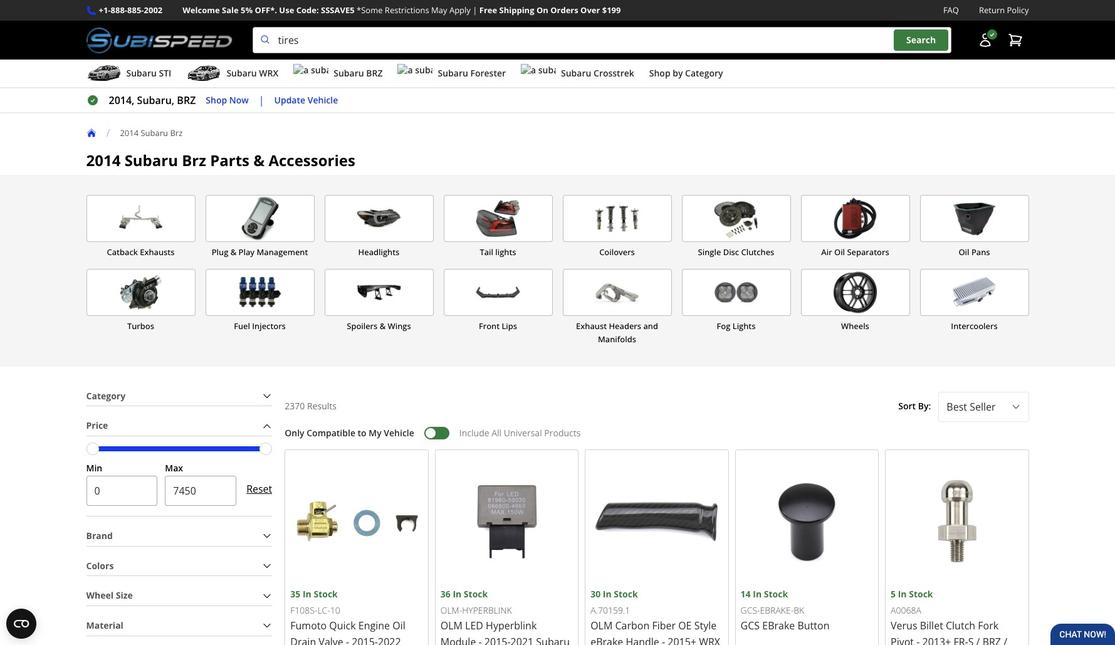 Task type: describe. For each thing, give the bounding box(es) containing it.
intercoolers image
[[921, 270, 1029, 316]]

results
[[307, 400, 337, 412]]

oil inside button
[[835, 247, 846, 258]]

orders
[[551, 4, 579, 16]]

style
[[695, 619, 717, 633]]

manifolds
[[598, 334, 637, 345]]

bk
[[794, 604, 805, 616]]

sort by:
[[899, 400, 932, 412]]

minimum slider
[[86, 443, 99, 455]]

pans
[[972, 247, 991, 258]]

management
[[257, 247, 308, 258]]

air oil separators button
[[801, 195, 910, 259]]

only compatible to my vehicle
[[285, 427, 415, 439]]

- inside 35 in stock f108s-lc-10 fumoto quick engine oil drain valve - 2015-202
[[346, 636, 349, 645]]

shop for shop by category
[[650, 67, 671, 79]]

turbos
[[127, 321, 154, 332]]

return policy link
[[980, 4, 1030, 17]]

intercoolers button
[[921, 269, 1030, 347]]

$199
[[603, 4, 621, 16]]

sssave5
[[321, 4, 355, 16]]

a subaru forester thumbnail image image
[[398, 64, 433, 83]]

1 horizontal spatial |
[[473, 4, 478, 16]]

by
[[673, 67, 683, 79]]

return policy
[[980, 4, 1030, 16]]

oil pans image
[[921, 196, 1029, 242]]

a.70159.1
[[591, 604, 631, 616]]

plug & play management
[[212, 247, 308, 258]]

stock for ebrake-
[[764, 589, 789, 601]]

fumoto quick engine oil drain valve - 2015-2022 wrx / 2013+ fr-s / brz / 86 image
[[291, 455, 423, 588]]

gcs ebrake button image
[[741, 455, 874, 588]]

disc
[[724, 247, 740, 258]]

single
[[699, 247, 722, 258]]

category
[[86, 390, 126, 402]]

air oil separators image
[[802, 196, 910, 242]]

2370
[[285, 400, 305, 412]]

subaru for subaru sti
[[126, 67, 157, 79]]

*some
[[357, 4, 383, 16]]

spoilers
[[347, 321, 378, 332]]

oil inside 35 in stock f108s-lc-10 fumoto quick engine oil drain valve - 2015-202
[[393, 619, 406, 633]]

colors
[[86, 560, 114, 572]]

turbos image
[[87, 270, 195, 316]]

front lips image
[[444, 270, 552, 316]]

update vehicle button
[[274, 93, 338, 108]]

wheel size
[[86, 590, 133, 602]]

accessories
[[269, 150, 356, 171]]

wheel
[[86, 590, 114, 602]]

subaru for subaru crosstrek
[[561, 67, 592, 79]]

search input field
[[253, 27, 952, 53]]

1 horizontal spatial vehicle
[[384, 427, 415, 439]]

in for hyperblink
[[453, 589, 462, 601]]

search button
[[895, 30, 949, 51]]

a subaru sti thumbnail image image
[[86, 64, 121, 83]]

products
[[545, 427, 581, 439]]

gcs
[[741, 619, 760, 633]]

air oil separators
[[822, 247, 890, 258]]

ebrake
[[763, 619, 796, 633]]

- inside 5 in stock a0068a verus billet clutch fork pivot - 2013+ fr-s / brz
[[917, 636, 920, 645]]

888-
[[111, 4, 127, 16]]

subaru for 2014 subaru brz parts & accessories
[[125, 150, 178, 171]]

plug
[[212, 247, 229, 258]]

& for plug
[[231, 247, 237, 258]]

apply
[[450, 4, 471, 16]]

sale
[[222, 4, 239, 16]]

pivot
[[891, 636, 915, 645]]

button image
[[978, 33, 993, 48]]

14 in stock gcs-ebrake-bk gcs ebrake button
[[741, 589, 830, 633]]

subispeed logo image
[[86, 27, 232, 53]]

and
[[644, 321, 659, 332]]

tail lights button
[[444, 195, 553, 259]]

open widget image
[[6, 609, 36, 639]]

include
[[460, 427, 490, 439]]

subaru for subaru wrx
[[227, 67, 257, 79]]

ebrake
[[591, 636, 624, 645]]

2015- inside 36 in stock olm-hyperblink olm led hyperblink module - 2015-2021 subar
[[485, 636, 511, 645]]

+1-888-885-2002
[[99, 4, 163, 16]]

tail lights image
[[444, 196, 552, 242]]

front
[[479, 321, 500, 332]]

material
[[86, 620, 123, 632]]

all
[[492, 427, 502, 439]]

subaru sti button
[[86, 62, 171, 87]]

10
[[330, 604, 340, 616]]

2014, subaru, brz
[[109, 94, 196, 107]]

catback exhausts button
[[86, 195, 195, 259]]

2014 for 2014 subaru brz parts & accessories
[[86, 150, 121, 171]]

30 in stock a.70159.1 olm carbon fiber oe style ebrake handle - 2015+ wr
[[591, 589, 721, 645]]

+1-888-885-2002 link
[[99, 4, 163, 17]]

olm inside 36 in stock olm-hyperblink olm led hyperblink module - 2015-2021 subar
[[441, 619, 463, 633]]

in for lc-
[[303, 589, 312, 601]]

restrictions
[[385, 4, 430, 16]]

subaru for subaru brz
[[334, 67, 364, 79]]

fiber
[[653, 619, 676, 633]]

wrx
[[259, 67, 279, 79]]

welcome
[[183, 4, 220, 16]]

stock for hyperblink
[[464, 589, 488, 601]]

brz for 2014 subaru brz parts & accessories
[[182, 150, 206, 171]]

crosstrek
[[594, 67, 635, 79]]

front lips button
[[444, 269, 553, 347]]

home image
[[86, 128, 96, 138]]

catback
[[107, 247, 138, 258]]

clutches
[[742, 247, 775, 258]]

led
[[465, 619, 484, 633]]

stock for verus
[[910, 589, 934, 601]]

& for spoilers
[[380, 321, 386, 332]]

handle
[[626, 636, 660, 645]]

compatible
[[307, 427, 356, 439]]

lc-
[[318, 604, 330, 616]]

2014 subaru brz parts & accessories
[[86, 150, 356, 171]]

now
[[229, 94, 249, 106]]

wings
[[388, 321, 411, 332]]

stock for lc-
[[314, 589, 338, 601]]

oil pans
[[959, 247, 991, 258]]

olm inside 30 in stock a.70159.1 olm carbon fiber oe style ebrake handle - 2015+ wr
[[591, 619, 613, 633]]

Min text field
[[86, 476, 158, 506]]

+1-
[[99, 4, 111, 16]]

catback exhausts image
[[87, 196, 195, 242]]

oil inside button
[[959, 247, 970, 258]]

subaru brz
[[334, 67, 383, 79]]

in for olm
[[603, 589, 612, 601]]

in for verus
[[899, 589, 907, 601]]

- inside 30 in stock a.70159.1 olm carbon fiber oe style ebrake handle - 2015+ wr
[[662, 636, 666, 645]]

exhaust headers and manifolds button
[[563, 269, 672, 347]]



Task type: vqa. For each thing, say whether or not it's contained in the screenshot.


Task type: locate. For each thing, give the bounding box(es) containing it.
fog lights image
[[683, 270, 791, 316]]

carbon
[[616, 619, 650, 633]]

tail
[[480, 247, 494, 258]]

subaru down the subaru,
[[141, 127, 168, 138]]

reset
[[247, 482, 272, 496]]

drain
[[291, 636, 316, 645]]

headlights image
[[325, 196, 433, 242]]

stock inside 14 in stock gcs-ebrake-bk gcs ebrake button
[[764, 589, 789, 601]]

subaru sti
[[126, 67, 171, 79]]

subaru left crosstrek
[[561, 67, 592, 79]]

lights
[[496, 247, 517, 258]]

coilovers button
[[563, 195, 672, 259]]

0 horizontal spatial shop
[[206, 94, 227, 106]]

shop now link
[[206, 93, 249, 108]]

0 horizontal spatial olm
[[441, 619, 463, 633]]

fuel injectors
[[234, 321, 286, 332]]

2 - from the left
[[479, 636, 482, 645]]

off*.
[[255, 4, 277, 16]]

4 in from the left
[[754, 589, 762, 601]]

2 vertical spatial brz
[[983, 636, 1002, 645]]

1 olm from the left
[[441, 619, 463, 633]]

subaru forester button
[[398, 62, 506, 87]]

maximum slider
[[260, 443, 272, 455]]

by:
[[919, 400, 932, 412]]

use
[[279, 4, 294, 16]]

& left 'wings'
[[380, 321, 386, 332]]

5 stock from the left
[[910, 589, 934, 601]]

subaru wrx button
[[187, 62, 279, 87]]

a subaru wrx thumbnail image image
[[187, 64, 222, 83]]

subaru
[[141, 127, 168, 138], [125, 150, 178, 171]]

|
[[473, 4, 478, 16], [259, 94, 264, 107]]

olm carbon fiber oe style ebrake handle - 2015+ wrx / sti / 2013+ fr-s / brz / 86 / 14-18 forester / 13-17 crosstrek image
[[591, 455, 724, 588]]

vehicle down a subaru brz thumbnail image
[[308, 94, 338, 106]]

subaru inside subaru brz dropdown button
[[334, 67, 364, 79]]

in right 35
[[303, 589, 312, 601]]

quick
[[329, 619, 356, 633]]

1 vertical spatial 2014
[[86, 150, 121, 171]]

valve
[[319, 636, 344, 645]]

1 vertical spatial shop
[[206, 94, 227, 106]]

fr-
[[954, 636, 969, 645]]

plug & play management button
[[205, 195, 315, 259]]

subaru crosstrek button
[[521, 62, 635, 87]]

35 in stock f108s-lc-10 fumoto quick engine oil drain valve - 2015-202
[[291, 589, 420, 645]]

| right now
[[259, 94, 264, 107]]

2002
[[144, 4, 163, 16]]

0 horizontal spatial &
[[231, 247, 237, 258]]

category button
[[86, 387, 272, 406]]

2 2015- from the left
[[485, 636, 511, 645]]

include all universal products
[[460, 427, 581, 439]]

0 vertical spatial brz
[[170, 127, 183, 138]]

2 horizontal spatial oil
[[959, 247, 970, 258]]

subaru inside subaru wrx dropdown button
[[227, 67, 257, 79]]

category
[[686, 67, 724, 79]]

lights
[[733, 321, 756, 332]]

stock up ebrake-
[[764, 589, 789, 601]]

exhaust headers and manifolds image
[[564, 270, 672, 316]]

in inside 36 in stock olm-hyperblink olm led hyperblink module - 2015-2021 subar
[[453, 589, 462, 601]]

olm up module
[[441, 619, 463, 633]]

may
[[432, 4, 448, 16]]

single disc clutches image
[[683, 196, 791, 242]]

size
[[116, 590, 133, 602]]

1 vertical spatial subaru
[[125, 150, 178, 171]]

brz down the subaru,
[[170, 127, 183, 138]]

in
[[303, 589, 312, 601], [453, 589, 462, 601], [603, 589, 612, 601], [754, 589, 762, 601], [899, 589, 907, 601]]

2014
[[120, 127, 139, 138], [86, 150, 121, 171]]

in right the 30
[[603, 589, 612, 601]]

exhaust
[[577, 321, 607, 332]]

0 horizontal spatial /
[[106, 126, 110, 140]]

verus
[[891, 619, 918, 633]]

0 vertical spatial 2014
[[120, 127, 139, 138]]

price button
[[86, 417, 272, 436]]

a subaru brz thumbnail image image
[[294, 64, 329, 83]]

a subaru crosstrek thumbnail image image
[[521, 64, 556, 83]]

air
[[822, 247, 833, 258]]

subaru left forester
[[438, 67, 468, 79]]

in inside 30 in stock a.70159.1 olm carbon fiber oe style ebrake handle - 2015+ wr
[[603, 589, 612, 601]]

2014 down 2014,
[[120, 127, 139, 138]]

fuel injectors image
[[206, 270, 314, 316]]

- inside 36 in stock olm-hyperblink olm led hyperblink module - 2015-2021 subar
[[479, 636, 482, 645]]

shop inside shop by category dropdown button
[[650, 67, 671, 79]]

code:
[[297, 4, 319, 16]]

0 vertical spatial shop
[[650, 67, 671, 79]]

oe
[[679, 619, 692, 633]]

in inside 14 in stock gcs-ebrake-bk gcs ebrake button
[[754, 589, 762, 601]]

oil right engine
[[393, 619, 406, 633]]

3 - from the left
[[662, 636, 666, 645]]

1 in from the left
[[303, 589, 312, 601]]

vehicle right my
[[384, 427, 415, 439]]

stock inside 35 in stock f108s-lc-10 fumoto quick engine oil drain valve - 2015-202
[[314, 589, 338, 601]]

f108s-
[[291, 604, 318, 616]]

verus billet clutch fork pivot - 2013+ fr-s / brz / 2006-2022 wrx image
[[891, 455, 1024, 588]]

1 horizontal spatial olm
[[591, 619, 613, 633]]

0 vertical spatial |
[[473, 4, 478, 16]]

in right 5
[[899, 589, 907, 601]]

coilovers image
[[564, 196, 672, 242]]

2 vertical spatial &
[[380, 321, 386, 332]]

-
[[346, 636, 349, 645], [479, 636, 482, 645], [662, 636, 666, 645], [917, 636, 920, 645]]

30
[[591, 589, 601, 601]]

0 vertical spatial brz
[[366, 67, 383, 79]]

brz left parts
[[182, 150, 206, 171]]

brz down fork
[[983, 636, 1002, 645]]

2015- down hyperblink at bottom
[[485, 636, 511, 645]]

2015- down engine
[[352, 636, 378, 645]]

headers
[[609, 321, 642, 332]]

2 stock from the left
[[464, 589, 488, 601]]

2014 down home image
[[86, 150, 121, 171]]

1 horizontal spatial shop
[[650, 67, 671, 79]]

subaru inside subaru crosstrek dropdown button
[[561, 67, 592, 79]]

0 horizontal spatial 2015-
[[352, 636, 378, 645]]

on
[[537, 4, 549, 16]]

spoilers & wings image
[[325, 270, 433, 316]]

subaru wrx
[[227, 67, 279, 79]]

subaru crosstrek
[[561, 67, 635, 79]]

2 horizontal spatial &
[[380, 321, 386, 332]]

1 vertical spatial brz
[[182, 150, 206, 171]]

play
[[239, 247, 255, 258]]

2014 subaru brz
[[120, 127, 183, 138]]

shipping
[[500, 4, 535, 16]]

subaru up now
[[227, 67, 257, 79]]

0 vertical spatial &
[[254, 150, 265, 171]]

/ inside 5 in stock a0068a verus billet clutch fork pivot - 2013+ fr-s / brz
[[977, 636, 981, 645]]

3 subaru from the left
[[334, 67, 364, 79]]

intercoolers
[[952, 321, 998, 332]]

stock inside 36 in stock olm-hyperblink olm led hyperblink module - 2015-2021 subar
[[464, 589, 488, 601]]

reset button
[[247, 474, 272, 504]]

return
[[980, 4, 1006, 16]]

a0068a
[[891, 604, 922, 616]]

stock up "lc-"
[[314, 589, 338, 601]]

in right 14
[[754, 589, 762, 601]]

stock inside 5 in stock a0068a verus billet clutch fork pivot - 2013+ fr-s / brz
[[910, 589, 934, 601]]

35
[[291, 589, 301, 601]]

forester
[[471, 67, 506, 79]]

plug & play management image
[[206, 196, 314, 242]]

& right parts
[[254, 150, 265, 171]]

brz right the subaru,
[[177, 94, 196, 107]]

brz left a subaru forester thumbnail image
[[366, 67, 383, 79]]

in inside 5 in stock a0068a verus billet clutch fork pivot - 2013+ fr-s / brz
[[899, 589, 907, 601]]

& inside spoilers & wings button
[[380, 321, 386, 332]]

my
[[369, 427, 382, 439]]

coilovers
[[600, 247, 635, 258]]

1 vertical spatial |
[[259, 94, 264, 107]]

in inside 35 in stock f108s-lc-10 fumoto quick engine oil drain valve - 2015-202
[[303, 589, 312, 601]]

1 horizontal spatial oil
[[835, 247, 846, 258]]

hyperblink
[[486, 619, 537, 633]]

hyperblink
[[462, 604, 512, 616]]

spoilers & wings
[[347, 321, 411, 332]]

subaru down 2014 subaru brz
[[125, 150, 178, 171]]

1 horizontal spatial &
[[254, 150, 265, 171]]

subaru inside subaru forester dropdown button
[[438, 67, 468, 79]]

subaru brz button
[[294, 62, 383, 87]]

Max text field
[[165, 476, 237, 506]]

shop now
[[206, 94, 249, 106]]

vehicle inside button
[[308, 94, 338, 106]]

stock inside 30 in stock a.70159.1 olm carbon fiber oe style ebrake handle - 2015+ wr
[[614, 589, 638, 601]]

2 olm from the left
[[591, 619, 613, 633]]

subaru right a subaru brz thumbnail image
[[334, 67, 364, 79]]

headlights
[[359, 247, 400, 258]]

shop left now
[[206, 94, 227, 106]]

2015- inside 35 in stock f108s-lc-10 fumoto quick engine oil drain valve - 2015-202
[[352, 636, 378, 645]]

1 subaru from the left
[[126, 67, 157, 79]]

0 vertical spatial /
[[106, 126, 110, 140]]

0 horizontal spatial oil
[[393, 619, 406, 633]]

4 stock from the left
[[764, 589, 789, 601]]

parts
[[210, 150, 250, 171]]

stock for olm
[[614, 589, 638, 601]]

1 vertical spatial &
[[231, 247, 237, 258]]

oil right air
[[835, 247, 846, 258]]

olm up ebrake
[[591, 619, 613, 633]]

welcome sale 5% off*. use code: sssave5
[[183, 4, 355, 16]]

stock up a.70159.1
[[614, 589, 638, 601]]

stock up a0068a
[[910, 589, 934, 601]]

sort
[[899, 400, 917, 412]]

shop for shop now
[[206, 94, 227, 106]]

oil left "pans"
[[959, 247, 970, 258]]

2014 for 2014 subaru brz
[[120, 127, 139, 138]]

0 vertical spatial subaru
[[141, 127, 168, 138]]

*some restrictions may apply | free shipping on orders over $199
[[357, 4, 621, 16]]

olm led hyperblink module - 2015-2021 subaru wrx & sti / 2013-2021 fr-s / brz / 86 / 2014-2018 forester / 2013-2017 crosstrek / 2012-2016 impreza / 2010-2014 outback image
[[441, 455, 573, 588]]

brz inside dropdown button
[[366, 67, 383, 79]]

wheels image
[[802, 270, 910, 316]]

- down led
[[479, 636, 482, 645]]

free
[[480, 4, 498, 16]]

shop left by
[[650, 67, 671, 79]]

1 horizontal spatial brz
[[366, 67, 383, 79]]

0 horizontal spatial |
[[259, 94, 264, 107]]

| left free on the top of page
[[473, 4, 478, 16]]

subaru left 'sti'
[[126, 67, 157, 79]]

fork
[[979, 619, 999, 633]]

to
[[358, 427, 367, 439]]

1 2015- from the left
[[352, 636, 378, 645]]

shop
[[650, 67, 671, 79], [206, 94, 227, 106]]

wheel size button
[[86, 587, 272, 606]]

36
[[441, 589, 451, 601]]

& inside the plug & play management "button"
[[231, 247, 237, 258]]

- down quick
[[346, 636, 349, 645]]

policy
[[1008, 4, 1030, 16]]

0 horizontal spatial brz
[[177, 94, 196, 107]]

subaru inside subaru sti dropdown button
[[126, 67, 157, 79]]

Select... button
[[939, 392, 1030, 422]]

/ right "s"
[[977, 636, 981, 645]]

- right pivot
[[917, 636, 920, 645]]

0 horizontal spatial vehicle
[[308, 94, 338, 106]]

4 - from the left
[[917, 636, 920, 645]]

3 in from the left
[[603, 589, 612, 601]]

in right the 36
[[453, 589, 462, 601]]

5
[[891, 589, 896, 601]]

clutch
[[947, 619, 976, 633]]

5 in from the left
[[899, 589, 907, 601]]

1 vertical spatial vehicle
[[384, 427, 415, 439]]

shop inside shop now link
[[206, 94, 227, 106]]

1 horizontal spatial /
[[977, 636, 981, 645]]

brz inside 5 in stock a0068a verus billet clutch fork pivot - 2013+ fr-s / brz
[[983, 636, 1002, 645]]

oil pans button
[[921, 195, 1030, 259]]

subaru for subaru forester
[[438, 67, 468, 79]]

2 horizontal spatial brz
[[983, 636, 1002, 645]]

1 horizontal spatial 2015-
[[485, 636, 511, 645]]

select... image
[[1011, 402, 1022, 412]]

2 subaru from the left
[[227, 67, 257, 79]]

& left play
[[231, 247, 237, 258]]

1 - from the left
[[346, 636, 349, 645]]

2 in from the left
[[453, 589, 462, 601]]

- down "fiber"
[[662, 636, 666, 645]]

/ right home image
[[106, 126, 110, 140]]

1 vertical spatial brz
[[177, 94, 196, 107]]

1 vertical spatial /
[[977, 636, 981, 645]]

fog
[[717, 321, 731, 332]]

update vehicle
[[274, 94, 338, 106]]

shop by category button
[[650, 62, 724, 87]]

front lips
[[479, 321, 518, 332]]

5 subaru from the left
[[561, 67, 592, 79]]

1 stock from the left
[[314, 589, 338, 601]]

in for ebrake-
[[754, 589, 762, 601]]

brz for 2014 subaru brz
[[170, 127, 183, 138]]

3 stock from the left
[[614, 589, 638, 601]]

4 subaru from the left
[[438, 67, 468, 79]]

stock up hyperblink
[[464, 589, 488, 601]]

0 vertical spatial vehicle
[[308, 94, 338, 106]]

subaru for 2014 subaru brz
[[141, 127, 168, 138]]

fog lights
[[717, 321, 756, 332]]



